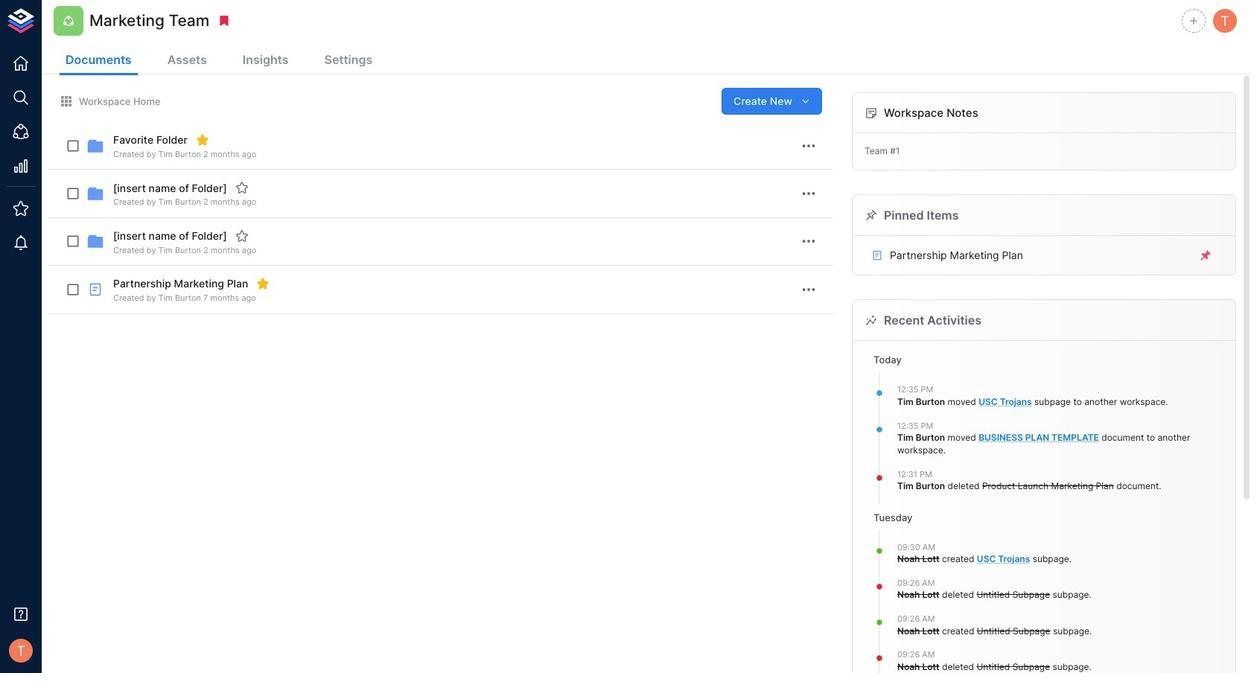 Task type: locate. For each thing, give the bounding box(es) containing it.
1 horizontal spatial remove favorite image
[[257, 277, 270, 291]]

favorite image
[[235, 181, 249, 195]]

remove favorite image
[[196, 133, 209, 147], [257, 277, 270, 291]]

remove bookmark image
[[218, 14, 231, 28]]

favorite image
[[235, 229, 249, 243]]

1 vertical spatial remove favorite image
[[257, 277, 270, 291]]

0 vertical spatial remove favorite image
[[196, 133, 209, 147]]



Task type: vqa. For each thing, say whether or not it's contained in the screenshot.
Favorite icon
yes



Task type: describe. For each thing, give the bounding box(es) containing it.
0 horizontal spatial remove favorite image
[[196, 133, 209, 147]]

unpin image
[[1200, 249, 1213, 262]]



